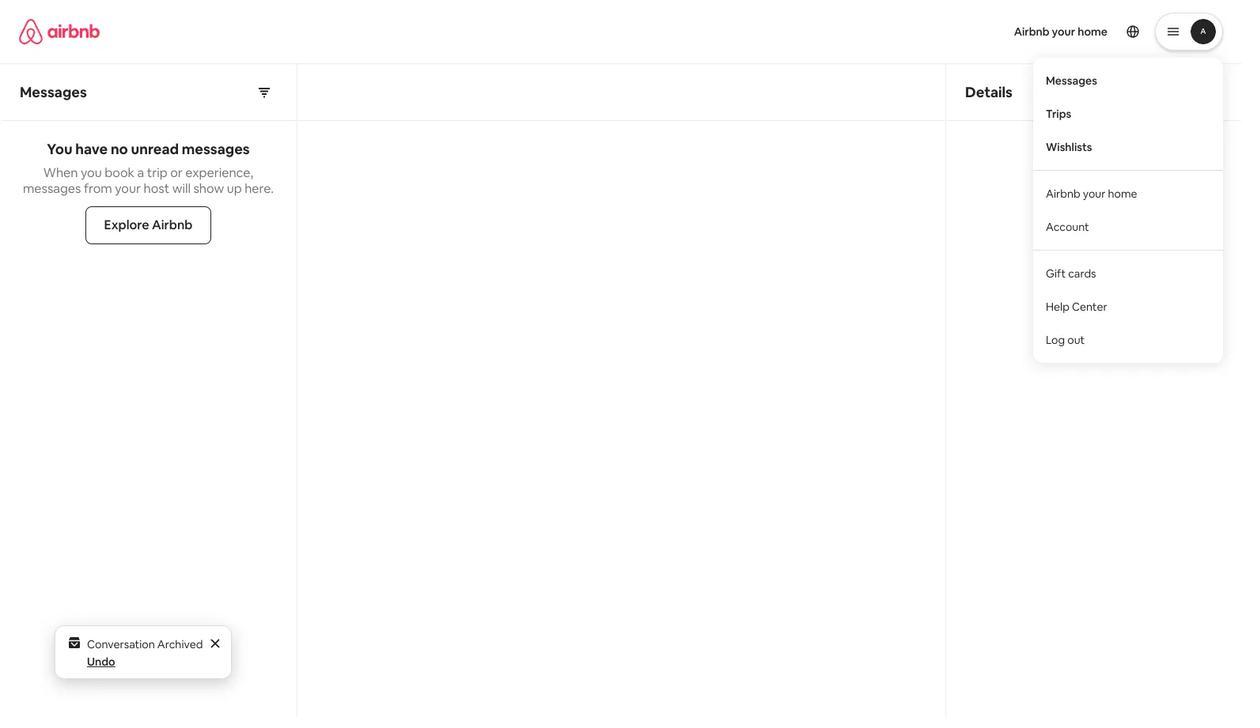 Task type: locate. For each thing, give the bounding box(es) containing it.
conversation archived
[[87, 638, 203, 652]]

from
[[84, 180, 112, 197]]

gift cards link
[[1033, 257, 1223, 290]]

0 horizontal spatial messages
[[20, 83, 87, 101]]

1 horizontal spatial messages
[[182, 140, 250, 158]]

messaging page main contents element
[[0, 63, 1242, 718]]

undo
[[87, 655, 115, 669]]

wishlists link
[[1033, 130, 1223, 163]]

explore airbnb
[[104, 217, 193, 233]]

home up account link
[[1108, 186, 1137, 201]]

profile element
[[640, 0, 1223, 363]]

or
[[170, 165, 183, 181]]

you have no unread messages when you book a trip or experience, messages from your host will show up here.
[[23, 140, 274, 197]]

2 vertical spatial airbnb
[[152, 217, 193, 233]]

messages up experience,
[[182, 140, 250, 158]]

dialog
[[54, 626, 232, 680]]

messages
[[1046, 73, 1097, 88], [20, 83, 87, 101]]

airbnb your home
[[1014, 25, 1108, 39], [1046, 186, 1137, 201]]

help center link
[[1033, 290, 1223, 323]]

your
[[1052, 25, 1075, 39], [115, 180, 141, 197], [1083, 186, 1106, 201]]

archived
[[157, 638, 203, 652]]

explore airbnb link
[[85, 206, 212, 244]]

messages up you
[[20, 83, 87, 101]]

unread
[[131, 140, 179, 158]]

log out button
[[1033, 323, 1223, 356]]

home
[[1078, 25, 1108, 39], [1108, 186, 1137, 201]]

you
[[81, 165, 102, 181]]

will
[[172, 180, 191, 197]]

when
[[43, 165, 78, 181]]

host
[[144, 180, 169, 197]]

airbnb your home link
[[1004, 15, 1117, 48], [1033, 177, 1223, 210]]

account
[[1046, 220, 1089, 234]]

1 vertical spatial airbnb
[[1046, 186, 1080, 201]]

messages down you
[[23, 180, 81, 197]]

2 horizontal spatial your
[[1083, 186, 1106, 201]]

trips
[[1046, 106, 1071, 121]]

have
[[75, 140, 108, 158]]

1 vertical spatial airbnb your home
[[1046, 186, 1137, 201]]

a
[[137, 165, 144, 181]]

explore
[[104, 217, 149, 233]]

1 horizontal spatial messages
[[1046, 73, 1097, 88]]

0 vertical spatial airbnb your home
[[1014, 25, 1108, 39]]

here.
[[245, 180, 274, 197]]

filter conversations. current filter: all conversations image
[[258, 86, 271, 98]]

home up messages link
[[1078, 25, 1108, 39]]

1 horizontal spatial your
[[1052, 25, 1075, 39]]

out
[[1067, 333, 1085, 347]]

messages
[[182, 140, 250, 158], [23, 180, 81, 197]]

1 vertical spatial messages
[[23, 180, 81, 197]]

0 horizontal spatial your
[[115, 180, 141, 197]]

0 horizontal spatial messages
[[23, 180, 81, 197]]

0 vertical spatial airbnb
[[1014, 25, 1050, 39]]

messages up trips
[[1046, 73, 1097, 88]]

cards
[[1068, 266, 1096, 281]]

help
[[1046, 300, 1070, 314]]

log out
[[1046, 333, 1085, 347]]

dialog containing conversation archived
[[54, 626, 232, 680]]

details
[[965, 83, 1013, 101]]

airbnb
[[1014, 25, 1050, 39], [1046, 186, 1080, 201], [152, 217, 193, 233]]

conversation
[[87, 638, 155, 652]]

help center
[[1046, 300, 1107, 314]]



Task type: describe. For each thing, give the bounding box(es) containing it.
up
[[227, 180, 242, 197]]

trips link
[[1033, 97, 1223, 130]]

0 vertical spatial airbnb your home link
[[1004, 15, 1117, 48]]

center
[[1072, 300, 1107, 314]]

gift cards
[[1046, 266, 1096, 281]]

show
[[193, 180, 224, 197]]

account link
[[1033, 210, 1223, 243]]

log
[[1046, 333, 1065, 347]]

gift
[[1046, 266, 1066, 281]]

messages link
[[1033, 64, 1223, 97]]

messages inside the messaging page main contents element
[[20, 83, 87, 101]]

0 vertical spatial home
[[1078, 25, 1108, 39]]

trip
[[147, 165, 167, 181]]

undo button
[[87, 655, 115, 669]]

messages inside profile "element"
[[1046, 73, 1097, 88]]

1 vertical spatial home
[[1108, 186, 1137, 201]]

book
[[105, 165, 135, 181]]

your inside you have no unread messages when you book a trip or experience, messages from your host will show up here.
[[115, 180, 141, 197]]

1 vertical spatial airbnb your home link
[[1033, 177, 1223, 210]]

airbnb inside the messaging page main contents element
[[152, 217, 193, 233]]

experience,
[[185, 165, 253, 181]]

no
[[111, 140, 128, 158]]

wishlists
[[1046, 140, 1092, 154]]

you
[[47, 140, 72, 158]]

0 vertical spatial messages
[[182, 140, 250, 158]]



Task type: vqa. For each thing, say whether or not it's contained in the screenshot.
right Your
yes



